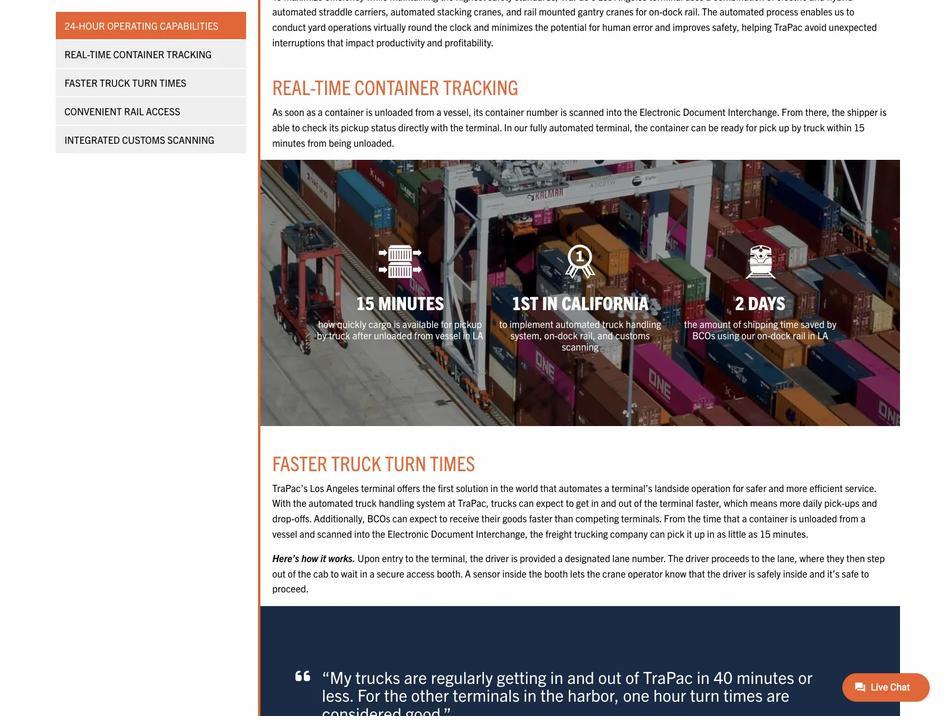 Task type: locate. For each thing, give the bounding box(es) containing it.
40
[[714, 666, 733, 688]]

0 horizontal spatial tracking
[[167, 48, 212, 60]]

here's
[[272, 553, 299, 564]]

that right know
[[689, 568, 705, 580]]

up down interchange.
[[779, 121, 789, 133]]

0 horizontal spatial from
[[664, 513, 685, 524]]

pickup inside as soon as a container is unloaded from a vessel, its container number is scanned into the electronic document interchange. from there, the shipper is able to check its pickup status directly with the terminal. in our fully automated terminal, the container can be ready for pick up by truck within 15 minutes from being unloaded.
[[341, 121, 369, 133]]

yard
[[308, 21, 326, 33]]

offs.
[[295, 513, 312, 524]]

0 horizontal spatial the
[[668, 553, 684, 564]]

terminal
[[649, 0, 683, 2], [361, 482, 395, 494], [660, 497, 694, 509]]

stacking
[[437, 6, 472, 18]]

for inside 15 minutes how quickly cargo is available for pickup by truck after unloaded from vessel in la
[[441, 318, 452, 330]]

it's
[[827, 568, 840, 580]]

and right rail,
[[598, 329, 613, 341]]

carriers,
[[355, 6, 388, 18]]

for up the error
[[636, 6, 647, 18]]

automated up scanning
[[556, 318, 600, 330]]

vessel down drop-
[[272, 528, 297, 540]]

automated down number
[[549, 121, 594, 133]]

for down gantry
[[589, 21, 600, 33]]

harbor,
[[568, 685, 619, 706]]

1 horizontal spatial la
[[818, 329, 828, 341]]

unloaded up status
[[375, 106, 413, 118]]

1 vertical spatial bcos
[[367, 513, 390, 524]]

implement
[[510, 318, 553, 330]]

minutes.
[[773, 528, 809, 540]]

a inside to maximize efficiency while maintaining the highest safety standards, trapac's los angeles terminal uses a combination of electric and hybrid automated straddle carriers, automated stacking cranes, and rail mounted gantry cranes for on-dock rail. the automated process enables us to conduct yard operations virtually round the clock and minimizes the potential for human error and improves safety, helping trapac avoid unexpected interruptions that impact productivity and profitability.
[[706, 0, 711, 2]]

bcos
[[692, 329, 715, 341], [367, 513, 390, 524]]

2 horizontal spatial dock
[[771, 329, 791, 341]]

1 vertical spatial pickup
[[454, 318, 482, 330]]

terminal, inside upon entry to the terminal, the driver is provided a designated lane number. the driver proceeds to the lane, where they then step out of the cab to wait in a secure access booth. a sensor inside the booth lets the crane operator know that the driver is safely inside and it's safe to proceed.
[[431, 553, 468, 564]]

2 horizontal spatial as
[[748, 528, 758, 540]]

and right the error
[[655, 21, 671, 33]]

automates
[[559, 482, 602, 494]]

minutes down able
[[272, 137, 305, 148]]

0 horizontal spatial on-
[[544, 329, 558, 341]]

0 horizontal spatial trapac
[[643, 666, 693, 688]]

handling inside 1st in california to implement automated truck handling system, on-dock rail, and customs scanning
[[626, 318, 661, 330]]

for up which
[[733, 482, 744, 494]]

how inside 15 minutes how quickly cargo is available for pickup by truck after unloaded from vessel in la
[[318, 318, 335, 330]]

minutes
[[378, 291, 444, 314]]

expect
[[536, 497, 564, 509], [410, 513, 437, 524]]

more
[[786, 482, 808, 494], [780, 497, 801, 509]]

truck up the additionally,
[[331, 450, 381, 475]]

trapac's inside to maximize efficiency while maintaining the highest safety standards, trapac's los angeles terminal uses a combination of electric and hybrid automated straddle carriers, automated stacking cranes, and rail mounted gantry cranes for on-dock rail. the automated process enables us to conduct yard operations virtually round the clock and minimizes the potential for human error and improves safety, helping trapac avoid unexpected interruptions that impact productivity and profitability.
[[560, 0, 596, 2]]

1 vertical spatial our
[[742, 329, 755, 341]]

automated up the additionally,
[[309, 497, 353, 509]]

profitability.
[[445, 36, 494, 48]]

container up in
[[485, 106, 524, 118]]

can left be at the right top of page
[[691, 121, 706, 133]]

trapac down process
[[774, 21, 803, 33]]

2 vertical spatial out
[[598, 666, 622, 688]]

1 horizontal spatial 15
[[760, 528, 771, 540]]

1 horizontal spatial los
[[598, 0, 612, 2]]

sensor
[[473, 568, 500, 580]]

in
[[542, 291, 558, 314], [463, 329, 470, 341], [808, 329, 815, 341], [491, 482, 498, 494], [591, 497, 599, 509], [707, 528, 715, 540], [360, 568, 367, 580], [550, 666, 563, 688], [697, 666, 710, 688], [524, 685, 537, 706]]

operator
[[628, 568, 663, 580]]

directly
[[398, 121, 429, 133]]

truck inside as soon as a container is unloaded from a vessel, its container number is scanned into the electronic document interchange. from there, the shipper is able to check its pickup status directly with the terminal. in our fully automated terminal, the container can be ready for pick up by truck within 15 minutes from being unloaded.
[[804, 121, 825, 133]]

0 vertical spatial terminal,
[[596, 121, 632, 133]]

truck down the california
[[602, 318, 624, 330]]

driver up sensor
[[485, 553, 509, 564]]

rail inside to maximize efficiency while maintaining the highest safety standards, trapac's los angeles terminal uses a combination of electric and hybrid automated straddle carriers, automated stacking cranes, and rail mounted gantry cranes for on-dock rail. the automated process enables us to conduct yard operations virtually round the clock and minimizes the potential for human error and improves safety, helping trapac avoid unexpected interruptions that impact productivity and profitability.
[[524, 6, 537, 18]]

2 vertical spatial terminal
[[660, 497, 694, 509]]

la inside 2 days the amount of shipping time saved by bcos using our on-dock rail in la
[[818, 329, 828, 341]]

electronic inside as soon as a container is unloaded from a vessel, its container number is scanned into the electronic document interchange. from there, the shipper is able to check its pickup status directly with the terminal. in our fully automated terminal, the container can be ready for pick up by truck within 15 minutes from being unloaded.
[[640, 106, 681, 118]]

1 horizontal spatial into
[[606, 106, 622, 118]]

0 horizontal spatial driver
[[485, 553, 509, 564]]

1 horizontal spatial vessel
[[436, 329, 461, 341]]

combination
[[713, 0, 764, 2]]

of inside 2 days the amount of shipping time saved by bcos using our on-dock rail in la
[[733, 318, 741, 330]]

1 vertical spatial rail
[[793, 329, 806, 341]]

0 horizontal spatial la
[[473, 329, 483, 341]]

service.
[[845, 482, 877, 494]]

of left hour
[[625, 666, 639, 688]]

0 horizontal spatial it
[[320, 553, 326, 564]]

0 horizontal spatial scanned
[[317, 528, 352, 540]]

0 vertical spatial trapac
[[774, 21, 803, 33]]

1 vertical spatial time
[[315, 74, 351, 99]]

1 vertical spatial los
[[310, 482, 324, 494]]

pick inside trapac's los angeles terminal offers the first solution in the world that automates a terminal's landside operation for safer and more efficient service. with the automated truck handling system at trapac, trucks can expect to get in and out of the terminal faster, which means more daily pick-ups and drop-offs. additionally, bcos can expect to receive their goods faster than competing terminals. from the time that a container is unloaded from a vessel and scanned into the electronic document interchange, the freight trucking company can pick it up in as little as 15 minutes.
[[667, 528, 685, 540]]

terminals.
[[621, 513, 662, 524]]

1 horizontal spatial by
[[792, 121, 801, 133]]

0 horizontal spatial real-time container tracking
[[65, 48, 212, 60]]

0 vertical spatial los
[[598, 0, 612, 2]]

other
[[411, 685, 449, 706]]

1 horizontal spatial expect
[[536, 497, 564, 509]]

truck inside 15 minutes how quickly cargo is available for pickup by truck after unloaded from vessel in la
[[329, 329, 350, 341]]

safety
[[488, 0, 513, 2]]

and down offs.
[[300, 528, 315, 540]]

out inside upon entry to the terminal, the driver is provided a designated lane number. the driver proceeds to the lane, where they then step out of the cab to wait in a secure access booth. a sensor inside the booth lets the crane operator know that the driver is safely inside and it's safe to proceed.
[[272, 568, 286, 580]]

system,
[[511, 329, 542, 341]]

of inside the "my trucks are regularly getting in and out of trapac in 40 minutes or less. for the other terminals in the harbor, one hour turn times are considered good."
[[625, 666, 639, 688]]

for
[[636, 6, 647, 18], [589, 21, 600, 33], [746, 121, 757, 133], [441, 318, 452, 330], [733, 482, 744, 494]]

more left the daily at bottom
[[780, 497, 801, 509]]

container down 24-hour operating capabilities
[[114, 48, 165, 60]]

0 vertical spatial scanned
[[569, 106, 604, 118]]

its up being
[[329, 121, 339, 133]]

1 vertical spatial expect
[[410, 513, 437, 524]]

highest
[[456, 0, 486, 2]]

handling down the california
[[626, 318, 661, 330]]

0 vertical spatial 15
[[854, 121, 865, 133]]

la for 2 days
[[818, 329, 828, 341]]

of up proceed.
[[288, 568, 296, 580]]

1 vertical spatial angeles
[[326, 482, 359, 494]]

driver down proceeds
[[723, 568, 746, 580]]

and left it's
[[810, 568, 825, 580]]

how
[[318, 318, 335, 330], [301, 553, 318, 564]]

in right 1st
[[542, 291, 558, 314]]

bcos right the additionally,
[[367, 513, 390, 524]]

0 horizontal spatial pickup
[[341, 121, 369, 133]]

truck up convenient rail access
[[100, 77, 130, 89]]

to up safely
[[752, 553, 760, 564]]

out inside the "my trucks are regularly getting in and out of trapac in 40 minutes or less. for the other terminals in the harbor, one hour turn times are considered good."
[[598, 666, 622, 688]]

dock inside 1st in california to implement automated truck handling system, on-dock rail, and customs scanning
[[558, 329, 578, 341]]

2 horizontal spatial on-
[[757, 329, 771, 341]]

0 vertical spatial bcos
[[692, 329, 715, 341]]

of inside to maximize efficiency while maintaining the highest safety standards, trapac's los angeles terminal uses a combination of electric and hybrid automated straddle carriers, automated stacking cranes, and rail mounted gantry cranes for on-dock rail. the automated process enables us to conduct yard operations virtually round the clock and minimizes the potential for human error and improves safety, helping trapac avoid unexpected interruptions that impact productivity and profitability.
[[767, 0, 774, 2]]

can down world
[[519, 497, 534, 509]]

automated down combination
[[720, 6, 764, 18]]

2 vertical spatial unloaded
[[799, 513, 837, 524]]

a up the 'little'
[[742, 513, 747, 524]]

unloaded inside as soon as a container is unloaded from a vessel, its container number is scanned into the electronic document interchange. from there, the shipper is able to check its pickup status directly with the terminal. in our fully automated terminal, the container can be ready for pick up by truck within 15 minutes from being unloaded.
[[375, 106, 413, 118]]

1 horizontal spatial angeles
[[614, 0, 647, 2]]

1 horizontal spatial time
[[780, 318, 799, 330]]

trucks up goods
[[491, 497, 517, 509]]

1 horizontal spatial inside
[[783, 568, 807, 580]]

1 horizontal spatial pickup
[[454, 318, 482, 330]]

1 vertical spatial times
[[430, 450, 475, 475]]

from left "there,"
[[782, 106, 803, 118]]

the right "rail."
[[702, 6, 718, 18]]

that
[[327, 36, 343, 48], [540, 482, 557, 494], [724, 513, 740, 524], [689, 568, 705, 580]]

document down 'receive'
[[431, 528, 474, 540]]

more up the daily at bottom
[[786, 482, 808, 494]]

to left system,
[[499, 318, 507, 330]]

trapac's
[[560, 0, 596, 2], [272, 482, 308, 494]]

real-
[[65, 48, 90, 60], [272, 74, 315, 99]]

into
[[606, 106, 622, 118], [354, 528, 370, 540]]

is inside trapac's los angeles terminal offers the first solution in the world that automates a terminal's landside operation for safer and more efficient service. with the automated truck handling system at trapac, trucks can expect to get in and out of the terminal faster, which means more daily pick-ups and drop-offs. additionally, bcos can expect to receive their goods faster than competing terminals. from the time that a container is unloaded from a vessel and scanned into the electronic document interchange, the freight trucking company can pick it up in as little as 15 minutes.
[[790, 513, 797, 524]]

being
[[329, 137, 351, 148]]

our right in
[[514, 121, 528, 133]]

unloaded down the daily at bottom
[[799, 513, 837, 524]]

1 horizontal spatial minutes
[[737, 666, 794, 688]]

0 vertical spatial trucks
[[491, 497, 517, 509]]

proceeds
[[711, 553, 749, 564]]

vessel,
[[444, 106, 471, 118]]

1 la from the left
[[473, 329, 483, 341]]

0 vertical spatial faster
[[65, 77, 98, 89]]

dock
[[663, 6, 683, 18], [558, 329, 578, 341], [771, 329, 791, 341]]

the inside to maximize efficiency while maintaining the highest safety standards, trapac's los angeles terminal uses a combination of electric and hybrid automated straddle carriers, automated stacking cranes, and rail mounted gantry cranes for on-dock rail. the automated process enables us to conduct yard operations virtually round the clock and minimizes the potential for human error and improves safety, helping trapac avoid unexpected interruptions that impact productivity and profitability.
[[702, 6, 718, 18]]

the
[[440, 0, 454, 2], [434, 21, 448, 33], [535, 21, 548, 33], [624, 106, 637, 118], [832, 106, 845, 118], [450, 121, 464, 133], [635, 121, 648, 133], [684, 318, 697, 330], [422, 482, 436, 494], [500, 482, 514, 494], [293, 497, 306, 509], [644, 497, 658, 509], [688, 513, 701, 524], [372, 528, 385, 540], [530, 528, 543, 540], [416, 553, 429, 564], [470, 553, 483, 564], [762, 553, 775, 564], [298, 568, 311, 580], [529, 568, 542, 580], [587, 568, 600, 580], [707, 568, 721, 580], [384, 685, 407, 706], [540, 685, 564, 706]]

vessel inside 15 minutes how quickly cargo is available for pickup by truck after unloaded from vessel in la
[[436, 329, 461, 341]]

as left the 'little'
[[717, 528, 726, 540]]

by
[[792, 121, 801, 133], [827, 318, 837, 330], [317, 329, 327, 341]]

inside
[[502, 568, 527, 580], [783, 568, 807, 580]]

driver
[[485, 553, 509, 564], [686, 553, 709, 564], [723, 568, 746, 580]]

by left quickly
[[317, 329, 327, 341]]

document
[[683, 106, 726, 118], [431, 528, 474, 540]]

safety,
[[712, 21, 740, 33]]

1 horizontal spatial it
[[687, 528, 692, 540]]

as
[[272, 106, 283, 118]]

hour
[[653, 685, 686, 706]]

inside down provided
[[502, 568, 527, 580]]

0 horizontal spatial trapac's
[[272, 482, 308, 494]]

automated down the maintaining
[[391, 6, 435, 18]]

solution
[[456, 482, 488, 494]]

out down terminal's in the bottom of the page
[[619, 497, 632, 509]]

unloaded inside trapac's los angeles terminal offers the first solution in the world that automates a terminal's landside operation for safer and more efficient service. with the automated truck handling system at trapac, trucks can expect to get in and out of the terminal faster, which means more daily pick-ups and drop-offs. additionally, bcos can expect to receive their goods faster than competing terminals. from the time that a container is unloaded from a vessel and scanned into the electronic document interchange, the freight trucking company can pick it up in as little as 15 minutes.
[[799, 513, 837, 524]]

with
[[272, 497, 291, 509]]

from up directly
[[415, 106, 434, 118]]

is left provided
[[511, 553, 518, 564]]

1 horizontal spatial driver
[[686, 553, 709, 564]]

access
[[406, 568, 435, 580]]

bcos inside trapac's los angeles terminal offers the first solution in the world that automates a terminal's landside operation for safer and more efficient service. with the automated truck handling system at trapac, trucks can expect to get in and out of the terminal faster, which means more daily pick-ups and drop-offs. additionally, bcos can expect to receive their goods faster than competing terminals. from the time that a container is unloaded from a vessel and scanned into the electronic document interchange, the freight trucking company can pick it up in as little as 15 minutes.
[[367, 513, 390, 524]]

pickup up being
[[341, 121, 369, 133]]

terminal.
[[466, 121, 502, 133]]

1 vertical spatial out
[[272, 568, 286, 580]]

1 vertical spatial document
[[431, 528, 474, 540]]

dock left saved
[[771, 329, 791, 341]]

in right shipping
[[808, 329, 815, 341]]

handling down the offers
[[379, 497, 414, 509]]

truck
[[100, 77, 130, 89], [331, 450, 381, 475]]

tracking up vessel,
[[443, 74, 519, 99]]

0 vertical spatial out
[[619, 497, 632, 509]]

la inside 15 minutes how quickly cargo is available for pickup by truck after unloaded from vessel in la
[[473, 329, 483, 341]]

1 vertical spatial faster
[[272, 450, 327, 475]]

times up access
[[160, 77, 187, 89]]

0 horizontal spatial los
[[310, 482, 324, 494]]

for down interchange.
[[746, 121, 757, 133]]

days
[[748, 291, 786, 314]]

that down which
[[724, 513, 740, 524]]

inside down lane,
[[783, 568, 807, 580]]

1 horizontal spatial real-
[[272, 74, 315, 99]]

automated
[[272, 6, 317, 18], [391, 6, 435, 18], [720, 6, 764, 18], [549, 121, 594, 133], [556, 318, 600, 330], [309, 497, 353, 509]]

1 horizontal spatial tracking
[[443, 74, 519, 99]]

operations
[[328, 21, 371, 33]]

1 vertical spatial container
[[355, 74, 439, 99]]

rail down the standards,
[[524, 6, 537, 18]]

0 horizontal spatial our
[[514, 121, 528, 133]]

from
[[782, 106, 803, 118], [664, 513, 685, 524]]

virtually
[[374, 21, 406, 33]]

1 vertical spatial truck
[[331, 450, 381, 475]]

turn down real-time container tracking link
[[132, 77, 158, 89]]

our right using
[[742, 329, 755, 341]]

pick down interchange.
[[759, 121, 777, 133]]

15 inside as soon as a container is unloaded from a vessel, its container number is scanned into the electronic document interchange. from there, the shipper is able to check its pickup status directly with the terminal. in our fully automated terminal, the container can be ready for pick up by truck within 15 minutes from being unloaded.
[[854, 121, 865, 133]]

1 vertical spatial trapac's
[[272, 482, 308, 494]]

terminal down landside
[[660, 497, 694, 509]]

faster,
[[696, 497, 722, 509]]

in inside 1st in california to implement automated truck handling system, on-dock rail, and customs scanning
[[542, 291, 558, 314]]

terminal, inside as soon as a container is unloaded from a vessel, its container number is scanned into the electronic document interchange. from there, the shipper is able to check its pickup status directly with the terminal. in our fully automated terminal, the container can be ready for pick up by truck within 15 minutes from being unloaded.
[[596, 121, 632, 133]]

convenient rail access
[[65, 105, 180, 117]]

1 vertical spatial trucks
[[355, 666, 400, 688]]

2 days the amount of shipping time saved by bcos using our on-dock rail in la
[[684, 291, 837, 341]]

efficient
[[810, 482, 843, 494]]

shipping
[[743, 318, 778, 330]]

real-time container tracking down 24-hour operating capabilities
[[65, 48, 212, 60]]

trucks inside trapac's los angeles terminal offers the first solution in the world that automates a terminal's landside operation for safer and more efficient service. with the automated truck handling system at trapac, trucks can expect to get in and out of the terminal faster, which means more daily pick-ups and drop-offs. additionally, bcos can expect to receive their goods faster than competing terminals. from the time that a container is unloaded from a vessel and scanned into the electronic document interchange, the freight trucking company can pick it up in as little as 15 minutes.
[[491, 497, 517, 509]]

of
[[767, 0, 774, 2], [733, 318, 741, 330], [634, 497, 642, 509], [288, 568, 296, 580], [625, 666, 639, 688]]

2 la from the left
[[818, 329, 828, 341]]

real-time container tracking
[[65, 48, 212, 60], [272, 74, 519, 99]]

minutes inside as soon as a container is unloaded from a vessel, its container number is scanned into the electronic document interchange. from there, the shipper is able to check its pickup status directly with the terminal. in our fully automated terminal, the container can be ready for pick up by truck within 15 minutes from being unloaded.
[[272, 137, 305, 148]]

the up know
[[668, 553, 684, 564]]

1 horizontal spatial pick
[[759, 121, 777, 133]]

0 vertical spatial our
[[514, 121, 528, 133]]

0 horizontal spatial time
[[90, 48, 111, 60]]

trapac inside to maximize efficiency while maintaining the highest safety standards, trapac's los angeles terminal uses a combination of electric and hybrid automated straddle carriers, automated stacking cranes, and rail mounted gantry cranes for on-dock rail. the automated process enables us to conduct yard operations virtually round the clock and minimizes the potential for human error and improves safety, helping trapac avoid unexpected interruptions that impact productivity and profitability.
[[774, 21, 803, 33]]

1 vertical spatial scanned
[[317, 528, 352, 540]]

from down minutes
[[414, 329, 433, 341]]

1 horizontal spatial scanned
[[569, 106, 604, 118]]

is right cargo
[[394, 318, 400, 330]]

unloaded inside 15 minutes how quickly cargo is available for pickup by truck after unloaded from vessel in la
[[374, 329, 412, 341]]

it left the 'little'
[[687, 528, 692, 540]]

booth.
[[437, 568, 463, 580]]

0 vertical spatial electronic
[[640, 106, 681, 118]]

it inside trapac's los angeles terminal offers the first solution in the world that automates a terminal's landside operation for safer and more efficient service. with the automated truck handling system at trapac, trucks can expect to get in and out of the terminal faster, which means more daily pick-ups and drop-offs. additionally, bcos can expect to receive their goods faster than competing terminals. from the time that a container is unloaded from a vessel and scanned into the electronic document interchange, the freight trucking company can pick it up in as little as 15 minutes.
[[687, 528, 692, 540]]

0 vertical spatial turn
[[132, 77, 158, 89]]

1 vertical spatial handling
[[379, 497, 414, 509]]

pick up know
[[667, 528, 685, 540]]

los inside trapac's los angeles terminal offers the first solution in the world that automates a terminal's landside operation for safer and more efficient service. with the automated truck handling system at trapac, trucks can expect to get in and out of the terminal faster, which means more daily pick-ups and drop-offs. additionally, bcos can expect to receive their goods faster than competing terminals. from the time that a container is unloaded from a vessel and scanned into the electronic document interchange, the freight trucking company can pick it up in as little as 15 minutes.
[[310, 482, 324, 494]]

expect down system
[[410, 513, 437, 524]]

los up offs.
[[310, 482, 324, 494]]

bcos left using
[[692, 329, 715, 341]]

truck down "there,"
[[804, 121, 825, 133]]

1st
[[512, 291, 539, 314]]

0 horizontal spatial angeles
[[326, 482, 359, 494]]

trucks up considered
[[355, 666, 400, 688]]

0 vertical spatial more
[[786, 482, 808, 494]]

trapac's inside trapac's los angeles terminal offers the first solution in the world that automates a terminal's landside operation for safer and more efficient service. with the automated truck handling system at trapac, trucks can expect to get in and out of the terminal faster, which means more daily pick-ups and drop-offs. additionally, bcos can expect to receive their goods faster than competing terminals. from the time that a container is unloaded from a vessel and scanned into the electronic document interchange, the freight trucking company can pick it up in as little as 15 minutes.
[[272, 482, 308, 494]]

24-hour operating capabilities
[[65, 20, 219, 32]]

it
[[687, 528, 692, 540], [320, 553, 326, 564]]

into inside as soon as a container is unloaded from a vessel, its container number is scanned into the electronic document interchange. from there, the shipper is able to check its pickup status directly with the terminal. in our fully automated terminal, the container can be ready for pick up by truck within 15 minutes from being unloaded.
[[606, 106, 622, 118]]

step
[[867, 553, 885, 564]]

pick inside as soon as a container is unloaded from a vessel, its container number is scanned into the electronic document interchange. from there, the shipper is able to check its pickup status directly with the terminal. in our fully automated terminal, the container can be ready for pick up by truck within 15 minutes from being unloaded.
[[759, 121, 777, 133]]

1 vertical spatial electronic
[[388, 528, 429, 540]]

as inside as soon as a container is unloaded from a vessel, its container number is scanned into the electronic document interchange. from there, the shipper is able to check its pickup status directly with the terminal. in our fully automated terminal, the container can be ready for pick up by truck within 15 minutes from being unloaded.
[[306, 106, 316, 118]]

by right saved
[[827, 318, 837, 330]]

1 horizontal spatial faster
[[272, 450, 327, 475]]

receive
[[450, 513, 479, 524]]

0 vertical spatial truck
[[100, 77, 130, 89]]

15
[[854, 121, 865, 133], [356, 291, 375, 314], [760, 528, 771, 540]]

0 vertical spatial tracking
[[167, 48, 212, 60]]

1 vertical spatial pick
[[667, 528, 685, 540]]

is up minutes.
[[790, 513, 797, 524]]

scanned inside trapac's los angeles terminal offers the first solution in the world that automates a terminal's landside operation for safer and more efficient service. with the automated truck handling system at trapac, trucks can expect to get in and out of the terminal faster, which means more daily pick-ups and drop-offs. additionally, bcos can expect to receive their goods faster than competing terminals. from the time that a container is unloaded from a vessel and scanned into the electronic document interchange, the freight trucking company can pick it up in as little as 15 minutes.
[[317, 528, 352, 540]]

time left saved
[[780, 318, 799, 330]]

of down the 2
[[733, 318, 741, 330]]

los inside to maximize efficiency while maintaining the highest safety standards, trapac's los angeles terminal uses a combination of electric and hybrid automated straddle carriers, automated stacking cranes, and rail mounted gantry cranes for on-dock rail. the automated process enables us to conduct yard operations virtually round the clock and minimizes the potential for human error and improves safety, helping trapac avoid unexpected interruptions that impact productivity and profitability.
[[598, 0, 612, 2]]

minutes inside the "my trucks are regularly getting in and out of trapac in 40 minutes or less. for the other terminals in the harbor, one hour turn times are considered good."
[[737, 666, 794, 688]]

terminal left uses
[[649, 0, 683, 2]]

faster truck turn times
[[65, 77, 187, 89], [272, 450, 475, 475]]

less.
[[322, 685, 354, 706]]

and up enables
[[809, 0, 825, 2]]

cranes,
[[474, 6, 504, 18]]

1 horizontal spatial rail
[[793, 329, 806, 341]]

1 horizontal spatial trapac
[[774, 21, 803, 33]]

on- down days
[[757, 329, 771, 341]]

straddle
[[319, 6, 352, 18]]

0 horizontal spatial by
[[317, 329, 327, 341]]

0 vertical spatial minutes
[[272, 137, 305, 148]]

from inside trapac's los angeles terminal offers the first solution in the world that automates a terminal's landside operation for safer and more efficient service. with the automated truck handling system at trapac, trucks can expect to get in and out of the terminal faster, which means more daily pick-ups and drop-offs. additionally, bcos can expect to receive their goods faster than competing terminals. from the time that a container is unloaded from a vessel and scanned into the electronic document interchange, the freight trucking company can pick it up in as little as 15 minutes.
[[839, 513, 859, 524]]

the inside 2 days the amount of shipping time saved by bcos using our on-dock rail in la
[[684, 318, 697, 330]]

for right available
[[441, 318, 452, 330]]

from
[[415, 106, 434, 118], [307, 137, 327, 148], [414, 329, 433, 341], [839, 513, 859, 524]]

1 horizontal spatial faster truck turn times
[[272, 450, 475, 475]]

0 horizontal spatial electronic
[[388, 528, 429, 540]]

on- inside 1st in california to implement automated truck handling system, on-dock rail, and customs scanning
[[544, 329, 558, 341]]

0 horizontal spatial dock
[[558, 329, 578, 341]]

angeles up cranes
[[614, 0, 647, 2]]

0 horizontal spatial minutes
[[272, 137, 305, 148]]

lets
[[570, 568, 585, 580]]

clock
[[450, 21, 472, 33]]

1 vertical spatial 15
[[356, 291, 375, 314]]

15 down shipper
[[854, 121, 865, 133]]

1 horizontal spatial on-
[[649, 6, 663, 18]]

that inside to maximize efficiency while maintaining the highest safety standards, trapac's los angeles terminal uses a combination of electric and hybrid automated straddle carriers, automated stacking cranes, and rail mounted gantry cranes for on-dock rail. the automated process enables us to conduct yard operations virtually round the clock and minimizes the potential for human error and improves safety, helping trapac avoid unexpected interruptions that impact productivity and profitability.
[[327, 36, 343, 48]]

safer
[[746, 482, 766, 494]]

0 vertical spatial trapac's
[[560, 0, 596, 2]]

1 vertical spatial trapac
[[643, 666, 693, 688]]

0 vertical spatial container
[[114, 48, 165, 60]]

is right number
[[561, 106, 567, 118]]

0 vertical spatial times
[[160, 77, 187, 89]]

real- down '24-'
[[65, 48, 90, 60]]



Task type: describe. For each thing, give the bounding box(es) containing it.
to maximize efficiency while maintaining the highest safety standards, trapac's los angeles terminal uses a combination of electric and hybrid automated straddle carriers, automated stacking cranes, and rail mounted gantry cranes for on-dock rail. the automated process enables us to conduct yard operations virtually round the clock and minimizes the potential for human error and improves safety, helping trapac avoid unexpected interruptions that impact productivity and profitability.
[[272, 0, 877, 48]]

designated
[[565, 553, 610, 564]]

efficiency
[[325, 0, 364, 2]]

provided
[[520, 553, 556, 564]]

2 inside from the left
[[783, 568, 807, 580]]

a down service.
[[861, 513, 866, 524]]

can inside as soon as a container is unloaded from a vessel, its container number is scanned into the electronic document interchange. from there, the shipper is able to check its pickup status directly with the terminal. in our fully automated terminal, the container can be ready for pick up by truck within 15 minutes from being unloaded.
[[691, 121, 706, 133]]

rail inside 2 days the amount of shipping time saved by bcos using our on-dock rail in la
[[793, 329, 806, 341]]

error
[[633, 21, 653, 33]]

a left terminal's in the bottom of the page
[[605, 482, 609, 494]]

number
[[526, 106, 558, 118]]

means
[[750, 497, 778, 509]]

upon entry to the terminal, the driver is provided a designated lane number. the driver proceeds to the lane, where they then step out of the cab to wait in a secure access booth. a sensor inside the booth lets the crane operator know that the driver is safely inside and it's safe to proceed.
[[272, 553, 885, 595]]

0 horizontal spatial faster truck turn times
[[65, 77, 187, 89]]

1 vertical spatial how
[[301, 553, 318, 564]]

competing
[[575, 513, 619, 524]]

truck inside trapac's los angeles terminal offers the first solution in the world that automates a terminal's landside operation for safer and more efficient service. with the automated truck handling system at trapac, trucks can expect to get in and out of the terminal faster, which means more daily pick-ups and drop-offs. additionally, bcos can expect to receive their goods faster than competing terminals. from the time that a container is unloaded from a vessel and scanned into the electronic document interchange, the freight trucking company can pick it up in as little as 15 minutes.
[[355, 497, 377, 509]]

in inside 2 days the amount of shipping time saved by bcos using our on-dock rail in la
[[808, 329, 815, 341]]

1 horizontal spatial times
[[430, 450, 475, 475]]

system
[[416, 497, 445, 509]]

human
[[602, 21, 631, 33]]

or
[[798, 666, 813, 688]]

faster
[[529, 513, 553, 524]]

process
[[766, 6, 798, 18]]

on- inside to maximize efficiency while maintaining the highest safety standards, trapac's los angeles terminal uses a combination of electric and hybrid automated straddle carriers, automated stacking cranes, and rail mounted gantry cranes for on-dock rail. the automated process enables us to conduct yard operations virtually round the clock and minimizes the potential for human error and improves safety, helping trapac avoid unexpected interruptions that impact productivity and profitability.
[[649, 6, 663, 18]]

integrated
[[65, 134, 120, 146]]

by inside 2 days the amount of shipping time saved by bcos using our on-dock rail in la
[[827, 318, 837, 330]]

electronic inside trapac's los angeles terminal offers the first solution in the world that automates a terminal's landside operation for safer and more efficient service. with the automated truck handling system at trapac, trucks can expect to get in and out of the terminal faster, which means more daily pick-ups and drop-offs. additionally, bcos can expect to receive their goods faster than competing terminals. from the time that a container is unloaded from a vessel and scanned into the electronic document interchange, the freight trucking company can pick it up in as little as 15 minutes.
[[388, 528, 429, 540]]

in right get
[[591, 497, 599, 509]]

gantry
[[578, 6, 604, 18]]

terminals
[[453, 685, 520, 706]]

uses
[[685, 0, 704, 2]]

a up check
[[318, 106, 323, 118]]

1 horizontal spatial turn
[[385, 450, 426, 475]]

and inside the "my trucks are regularly getting in and out of trapac in 40 minutes or less. for the other terminals in the harbor, one hour turn times are considered good."
[[567, 666, 594, 688]]

1 horizontal spatial are
[[767, 685, 790, 706]]

can down 'terminals.'
[[650, 528, 665, 540]]

interchange.
[[728, 106, 779, 118]]

that inside upon entry to the terminal, the driver is provided a designated lane number. the driver proceeds to the lane, where they then step out of the cab to wait in a secure access booth. a sensor inside the booth lets the crane operator know that the driver is safely inside and it's safe to proceed.
[[689, 568, 705, 580]]

on- inside 2 days the amount of shipping time saved by bcos using our on-dock rail in la
[[757, 329, 771, 341]]

automated inside as soon as a container is unloaded from a vessel, its container number is scanned into the electronic document interchange. from there, the shipper is able to check its pickup status directly with the terminal. in our fully automated terminal, the container can be ready for pick up by truck within 15 minutes from being unloaded.
[[549, 121, 594, 133]]

enables
[[801, 6, 832, 18]]

productivity
[[376, 36, 425, 48]]

is inside 15 minutes how quickly cargo is available for pickup by truck after unloaded from vessel in la
[[394, 318, 400, 330]]

up inside trapac's los angeles terminal offers the first solution in the world that automates a terminal's landside operation for safer and more efficient service. with the automated truck handling system at trapac, trucks can expect to get in and out of the terminal faster, which means more daily pick-ups and drop-offs. additionally, bcos can expect to receive their goods faster than competing terminals. from the time that a container is unloaded from a vessel and scanned into the electronic document interchange, the freight trucking company can pick it up in as little as 15 minutes.
[[694, 528, 705, 540]]

is right shipper
[[880, 106, 887, 118]]

conduct
[[272, 21, 306, 33]]

from inside 15 minutes how quickly cargo is available for pickup by truck after unloaded from vessel in la
[[414, 329, 433, 341]]

and up minimizes
[[506, 6, 522, 18]]

getting
[[497, 666, 546, 688]]

customs
[[122, 134, 166, 146]]

dock inside 2 days the amount of shipping time saved by bcos using our on-dock rail in la
[[771, 329, 791, 341]]

time inside 2 days the amount of shipping time saved by bcos using our on-dock rail in la
[[780, 318, 799, 330]]

in right getting
[[550, 666, 563, 688]]

time inside trapac's los angeles terminal offers the first solution in the world that automates a terminal's landside operation for safer and more efficient service. with the automated truck handling system at trapac, trucks can expect to get in and out of the terminal faster, which means more daily pick-ups and drop-offs. additionally, bcos can expect to receive their goods faster than competing terminals. from the time that a container is unloaded from a vessel and scanned into the electronic document interchange, the freight trucking company can pick it up in as little as 15 minutes.
[[703, 513, 721, 524]]

safe
[[842, 568, 859, 580]]

to right safe
[[861, 568, 869, 580]]

0 horizontal spatial expect
[[410, 513, 437, 524]]

status
[[371, 121, 396, 133]]

in
[[504, 121, 512, 133]]

world
[[516, 482, 538, 494]]

automated down maximize
[[272, 6, 317, 18]]

to down system
[[439, 513, 448, 524]]

scanning
[[168, 134, 215, 146]]

and down cranes,
[[474, 21, 489, 33]]

goods
[[502, 513, 527, 524]]

and inside upon entry to the terminal, the driver is provided a designated lane number. the driver proceeds to the lane, where they then step out of the cab to wait in a secure access booth. a sensor inside the booth lets the crane operator know that the driver is safely inside and it's safe to proceed.
[[810, 568, 825, 580]]

a up booth
[[558, 553, 563, 564]]

from inside trapac's los angeles terminal offers the first solution in the world that automates a terminal's landside operation for safer and more efficient service. with the automated truck handling system at trapac, trucks can expect to get in and out of the terminal faster, which means more daily pick-ups and drop-offs. additionally, bcos can expect to receive their goods faster than competing terminals. from the time that a container is unloaded from a vessel and scanned into the electronic document interchange, the freight trucking company can pick it up in as little as 15 minutes.
[[664, 513, 685, 524]]

to inside to maximize efficiency while maintaining the highest safety standards, trapac's los angeles terminal uses a combination of electric and hybrid automated straddle carriers, automated stacking cranes, and rail mounted gantry cranes for on-dock rail. the automated process enables us to conduct yard operations virtually round the clock and minimizes the potential for human error and improves safety, helping trapac avoid unexpected interruptions that impact productivity and profitability.
[[846, 6, 854, 18]]

for inside as soon as a container is unloaded from a vessel, its container number is scanned into the electronic document interchange. from there, the shipper is able to check its pickup status directly with the terminal. in our fully automated terminal, the container can be ready for pick up by truck within 15 minutes from being unloaded.
[[746, 121, 757, 133]]

within
[[827, 121, 852, 133]]

know
[[665, 568, 687, 580]]

24-
[[65, 20, 79, 32]]

pickup inside 15 minutes how quickly cargo is available for pickup by truck after unloaded from vessel in la
[[454, 318, 482, 330]]

in inside upon entry to the terminal, the driver is provided a designated lane number. the driver proceeds to the lane, where they then step out of the cab to wait in a secure access booth. a sensor inside the booth lets the crane operator know that the driver is safely inside and it's safe to proceed.
[[360, 568, 367, 580]]

in left 40
[[697, 666, 710, 688]]

into inside trapac's los angeles terminal offers the first solution in the world that automates a terminal's landside operation for safer and more efficient service. with the automated truck handling system at trapac, trucks can expect to get in and out of the terminal faster, which means more daily pick-ups and drop-offs. additionally, bcos can expect to receive their goods faster than competing terminals. from the time that a container is unloaded from a vessel and scanned into the electronic document interchange, the freight trucking company can pick it up in as little as 15 minutes.
[[354, 528, 370, 540]]

and up 'means'
[[769, 482, 784, 494]]

operating
[[107, 20, 158, 32]]

minimizes
[[492, 21, 533, 33]]

for inside trapac's los angeles terminal offers the first solution in the world that automates a terminal's landside operation for safer and more efficient service. with the automated truck handling system at trapac, trucks can expect to get in and out of the terminal faster, which means more daily pick-ups and drop-offs. additionally, bcos can expect to receive their goods faster than competing terminals. from the time that a container is unloaded from a vessel and scanned into the electronic document interchange, the freight trucking company can pick it up in as little as 15 minutes.
[[733, 482, 744, 494]]

1 vertical spatial it
[[320, 553, 326, 564]]

angeles inside trapac's los angeles terminal offers the first solution in the world that automates a terminal's landside operation for safer and more efficient service. with the automated truck handling system at trapac, trucks can expect to get in and out of the terminal faster, which means more daily pick-ups and drop-offs. additionally, bcos can expect to receive their goods faster than competing terminals. from the time that a container is unloaded from a vessel and scanned into the electronic document interchange, the freight trucking company can pick it up in as little as 15 minutes.
[[326, 482, 359, 494]]

saved
[[801, 318, 825, 330]]

fully
[[530, 121, 547, 133]]

be
[[708, 121, 719, 133]]

document inside as soon as a container is unloaded from a vessel, its container number is scanned into the electronic document interchange. from there, the shipper is able to check its pickup status directly with the terminal. in our fully automated terminal, the container can be ready for pick up by truck within 15 minutes from being unloaded.
[[683, 106, 726, 118]]

upon
[[358, 553, 380, 564]]

by inside 15 minutes how quickly cargo is available for pickup by truck after unloaded from vessel in la
[[317, 329, 327, 341]]

1 inside from the left
[[502, 568, 527, 580]]

using
[[718, 329, 739, 341]]

safely
[[757, 568, 781, 580]]

1 vertical spatial tracking
[[443, 74, 519, 99]]

up inside as soon as a container is unloaded from a vessel, its container number is scanned into the electronic document interchange. from there, the shipper is able to check its pickup status directly with the terminal. in our fully automated terminal, the container can be ready for pick up by truck within 15 minutes from being unloaded.
[[779, 121, 789, 133]]

container up being
[[325, 106, 364, 118]]

of inside upon entry to the terminal, the driver is provided a designated lane number. the driver proceeds to the lane, where they then step out of the cab to wait in a secure access booth. a sensor inside the booth lets the crane operator know that the driver is safely inside and it's safe to proceed.
[[288, 568, 296, 580]]

able
[[272, 121, 290, 133]]

first
[[438, 482, 454, 494]]

us
[[835, 6, 844, 18]]

mounted
[[539, 6, 576, 18]]

convenient
[[65, 105, 122, 117]]

angeles inside to maximize efficiency while maintaining the highest safety standards, trapac's los angeles terminal uses a combination of electric and hybrid automated straddle carriers, automated stacking cranes, and rail mounted gantry cranes for on-dock rail. the automated process enables us to conduct yard operations virtually round the clock and minimizes the potential for human error and improves safety, helping trapac avoid unexpected interruptions that impact productivity and profitability.
[[614, 0, 647, 2]]

the inside upon entry to the terminal, the driver is provided a designated lane number. the driver proceeds to the lane, where they then step out of the cab to wait in a secure access booth. a sensor inside the booth lets the crane operator know that the driver is safely inside and it's safe to proceed.
[[668, 553, 684, 564]]

to left get
[[566, 497, 574, 509]]

capabilities
[[160, 20, 219, 32]]

terminal's
[[612, 482, 653, 494]]

hybrid
[[827, 0, 853, 2]]

hour
[[79, 20, 105, 32]]

little
[[728, 528, 746, 540]]

0 horizontal spatial its
[[329, 121, 339, 133]]

1 horizontal spatial time
[[315, 74, 351, 99]]

freight
[[546, 528, 572, 540]]

of inside trapac's los angeles terminal offers the first solution in the world that automates a terminal's landside operation for safer and more efficient service. with the automated truck handling system at trapac, trucks can expect to get in and out of the terminal faster, which means more daily pick-ups and drop-offs. additionally, bcos can expect to receive their goods faster than competing terminals. from the time that a container is unloaded from a vessel and scanned into the electronic document interchange, the freight trucking company can pick it up in as little as 15 minutes.
[[634, 497, 642, 509]]

and inside 1st in california to implement automated truck handling system, on-dock rail, and customs scanning
[[598, 329, 613, 341]]

improves
[[673, 21, 710, 33]]

to right entry
[[405, 553, 413, 564]]

1 horizontal spatial container
[[355, 74, 439, 99]]

terminal inside to maximize efficiency while maintaining the highest safety standards, trapac's los angeles terminal uses a combination of electric and hybrid automated straddle carriers, automated stacking cranes, and rail mounted gantry cranes for on-dock rail. the automated process enables us to conduct yard operations virtually round the clock and minimizes the potential for human error and improves safety, helping trapac avoid unexpected interruptions that impact productivity and profitability.
[[649, 0, 683, 2]]

automated inside trapac's los angeles terminal offers the first solution in the world that automates a terminal's landside operation for safer and more efficient service. with the automated truck handling system at trapac, trucks can expect to get in and out of the terminal faster, which means more daily pick-ups and drop-offs. additionally, bcos can expect to receive their goods faster than competing terminals. from the time that a container is unloaded from a vessel and scanned into the electronic document interchange, the freight trucking company can pick it up in as little as 15 minutes.
[[309, 497, 353, 509]]

ready
[[721, 121, 744, 133]]

in inside 15 minutes how quickly cargo is available for pickup by truck after unloaded from vessel in la
[[463, 329, 470, 341]]

"my trucks are regularly getting in and out of trapac in 40 minutes or less. for the other terminals in the harbor, one hour turn times are considered good."
[[322, 666, 813, 716]]

there,
[[805, 106, 830, 118]]

scanned inside as soon as a container is unloaded from a vessel, its container number is scanned into the electronic document interchange. from there, the shipper is able to check its pickup status directly with the terminal. in our fully automated terminal, the container can be ready for pick up by truck within 15 minutes from being unloaded.
[[569, 106, 604, 118]]

in right terminals on the bottom of page
[[524, 685, 537, 706]]

standards,
[[515, 0, 558, 2]]

"my
[[322, 666, 352, 688]]

they
[[827, 553, 844, 564]]

helping
[[742, 21, 772, 33]]

is up status
[[366, 106, 373, 118]]

bcos inside 2 days the amount of shipping time saved by bcos using our on-dock rail in la
[[692, 329, 715, 341]]

rail.
[[685, 6, 700, 18]]

truck inside 1st in california to implement automated truck handling system, on-dock rail, and customs scanning
[[602, 318, 624, 330]]

vessel inside trapac's los angeles terminal offers the first solution in the world that automates a terminal's landside operation for safer and more efficient service. with the automated truck handling system at trapac, trucks can expect to get in and out of the terminal faster, which means more daily pick-ups and drop-offs. additionally, bcos can expect to receive their goods faster than competing terminals. from the time that a container is unloaded from a vessel and scanned into the electronic document interchange, the freight trucking company can pick it up in as little as 15 minutes.
[[272, 528, 297, 540]]

that right world
[[540, 482, 557, 494]]

and up the competing
[[601, 497, 616, 509]]

convenient rail access link
[[56, 98, 246, 125]]

0 horizontal spatial are
[[404, 666, 427, 688]]

1st in california to implement automated truck handling system, on-dock rail, and customs scanning
[[499, 291, 661, 353]]

a down upon
[[370, 568, 375, 580]]

in right solution
[[491, 482, 498, 494]]

from inside as soon as a container is unloaded from a vessel, its container number is scanned into the electronic document interchange. from there, the shipper is able to check its pickup status directly with the terminal. in our fully automated terminal, the container can be ready for pick up by truck within 15 minutes from being unloaded.
[[782, 106, 803, 118]]

to inside as soon as a container is unloaded from a vessel, its container number is scanned into the electronic document interchange. from there, the shipper is able to check its pickup status directly with the terminal. in our fully automated terminal, the container can be ready for pick up by truck within 15 minutes from being unloaded.
[[292, 121, 300, 133]]

trucking
[[574, 528, 608, 540]]

then
[[847, 553, 865, 564]]

15 inside trapac's los angeles terminal offers the first solution in the world that automates a terminal's landside operation for safer and more efficient service. with the automated truck handling system at trapac, trucks can expect to get in and out of the terminal faster, which means more daily pick-ups and drop-offs. additionally, bcos can expect to receive their goods faster than competing terminals. from the time that a container is unloaded from a vessel and scanned into the electronic document interchange, the freight trucking company can pick it up in as little as 15 minutes.
[[760, 528, 771, 540]]

1 horizontal spatial as
[[717, 528, 726, 540]]

their
[[481, 513, 500, 524]]

our inside 2 days the amount of shipping time saved by bcos using our on-dock rail in la
[[742, 329, 755, 341]]

a up with
[[436, 106, 441, 118]]

amount
[[700, 318, 731, 330]]

for
[[357, 685, 380, 706]]

lane,
[[777, 553, 797, 564]]

our inside as soon as a container is unloaded from a vessel, its container number is scanned into the electronic document interchange. from there, the shipper is able to check its pickup status directly with the terminal. in our fully automated terminal, the container can be ready for pick up by truck within 15 minutes from being unloaded.
[[514, 121, 528, 133]]

1 horizontal spatial its
[[473, 106, 483, 118]]

by inside as soon as a container is unloaded from a vessel, its container number is scanned into the electronic document interchange. from there, the shipper is able to check its pickup status directly with the terminal. in our fully automated terminal, the container can be ready for pick up by truck within 15 minutes from being unloaded.
[[792, 121, 801, 133]]

handling inside trapac's los angeles terminal offers the first solution in the world that automates a terminal's landside operation for safer and more efficient service. with the automated truck handling system at trapac, trucks can expect to get in and out of the terminal faster, which means more daily pick-ups and drop-offs. additionally, bcos can expect to receive their goods faster than competing terminals. from the time that a container is unloaded from a vessel and scanned into the electronic document interchange, the freight trucking company can pick it up in as little as 15 minutes.
[[379, 497, 414, 509]]

rail,
[[580, 329, 595, 341]]

1 vertical spatial more
[[780, 497, 801, 509]]

regularly
[[431, 666, 493, 688]]

0 horizontal spatial real-
[[65, 48, 90, 60]]

la for 15 minutes
[[473, 329, 483, 341]]

1 vertical spatial real-
[[272, 74, 315, 99]]

0 horizontal spatial truck
[[100, 77, 130, 89]]

get
[[576, 497, 589, 509]]

0 vertical spatial expect
[[536, 497, 564, 509]]

1 vertical spatial real-time container tracking
[[272, 74, 519, 99]]

to inside 1st in california to implement automated truck handling system, on-dock rail, and customs scanning
[[499, 318, 507, 330]]

0 horizontal spatial container
[[114, 48, 165, 60]]

automated inside 1st in california to implement automated truck handling system, on-dock rail, and customs scanning
[[556, 318, 600, 330]]

and down round
[[427, 36, 443, 48]]

proceed.
[[272, 583, 309, 595]]

and right ups
[[862, 497, 877, 509]]

to right cab
[[331, 568, 339, 580]]

to
[[272, 0, 282, 2]]

2 horizontal spatial driver
[[723, 568, 746, 580]]

available
[[402, 318, 439, 330]]

15 inside 15 minutes how quickly cargo is available for pickup by truck after unloaded from vessel in la
[[356, 291, 375, 314]]

can down the offers
[[392, 513, 408, 524]]

document inside trapac's los angeles terminal offers the first solution in the world that automates a terminal's landside operation for safer and more efficient service. with the automated truck handling system at trapac, trucks can expect to get in and out of the terminal faster, which means more daily pick-ups and drop-offs. additionally, bcos can expect to receive their goods faster than competing terminals. from the time that a container is unloaded from a vessel and scanned into the electronic document interchange, the freight trucking company can pick it up in as little as 15 minutes.
[[431, 528, 474, 540]]

out inside trapac's los angeles terminal offers the first solution in the world that automates a terminal's landside operation for safer and more efficient service. with the automated truck handling system at trapac, trucks can expect to get in and out of the terminal faster, which means more daily pick-ups and drop-offs. additionally, bcos can expect to receive their goods faster than competing terminals. from the time that a container is unloaded from a vessel and scanned into the electronic document interchange, the freight trucking company can pick it up in as little as 15 minutes.
[[619, 497, 632, 509]]

is left safely
[[748, 568, 755, 580]]

crane
[[603, 568, 626, 580]]

0 horizontal spatial turn
[[132, 77, 158, 89]]

pick-
[[824, 497, 845, 509]]

from down check
[[307, 137, 327, 148]]

trapac inside the "my trucks are regularly getting in and out of trapac in 40 minutes or less. for the other terminals in the harbor, one hour turn times are considered good."
[[643, 666, 693, 688]]

trucks inside the "my trucks are regularly getting in and out of trapac in 40 minutes or less. for the other terminals in the harbor, one hour turn times are considered good."
[[355, 666, 400, 688]]

in left the 'little'
[[707, 528, 715, 540]]

container left be at the right top of page
[[650, 121, 689, 133]]

dock inside to maximize efficiency while maintaining the highest safety standards, trapac's los angeles terminal uses a combination of electric and hybrid automated straddle carriers, automated stacking cranes, and rail mounted gantry cranes for on-dock rail. the automated process enables us to conduct yard operations virtually round the clock and minimizes the potential for human error and improves safety, helping trapac avoid unexpected interruptions that impact productivity and profitability.
[[663, 6, 683, 18]]

maximize
[[284, 0, 323, 2]]

where
[[800, 553, 824, 564]]

1 vertical spatial terminal
[[361, 482, 395, 494]]

container inside trapac's los angeles terminal offers the first solution in the world that automates a terminal's landside operation for safer and more efficient service. with the automated truck handling system at trapac, trucks can expect to get in and out of the terminal faster, which means more daily pick-ups and drop-offs. additionally, bcos can expect to receive their goods faster than competing terminals. from the time that a container is unloaded from a vessel and scanned into the electronic document interchange, the freight trucking company can pick it up in as little as 15 minutes.
[[749, 513, 788, 524]]

round
[[408, 21, 432, 33]]

shipper
[[847, 106, 878, 118]]

times
[[723, 685, 763, 706]]

solid image
[[296, 668, 310, 685]]

faster inside faster truck turn times link
[[65, 77, 98, 89]]



Task type: vqa. For each thing, say whether or not it's contained in the screenshot.
RESULTS on the top
no



